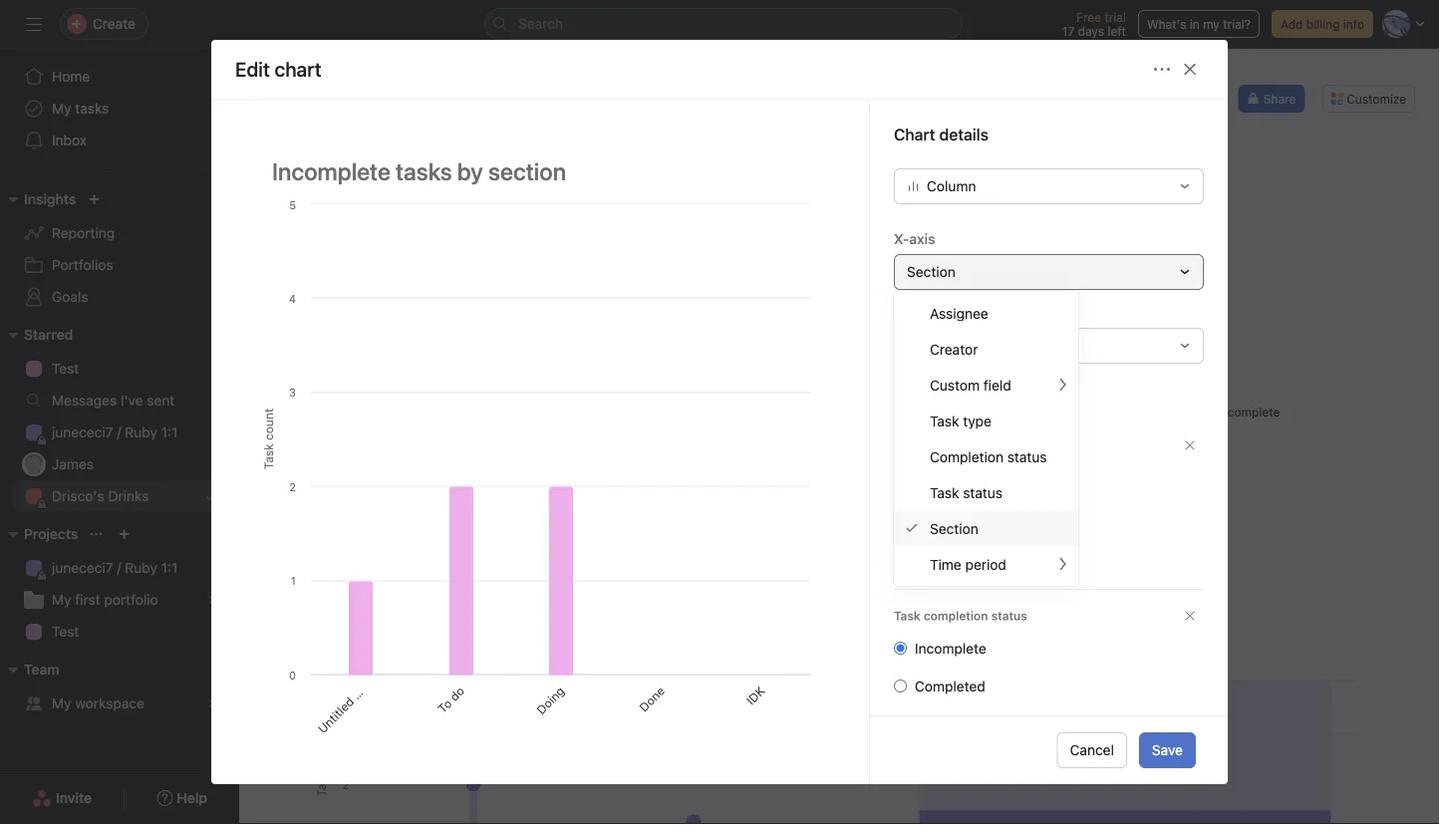 Task type: locate. For each thing, give the bounding box(es) containing it.
1 vertical spatial /
[[117, 560, 121, 576]]

column
[[927, 177, 976, 194]]

3 my from the top
[[52, 695, 71, 712]]

search list box
[[484, 8, 963, 40]]

0 horizontal spatial to do
[[435, 684, 467, 716]]

sent
[[147, 392, 175, 409]]

test link
[[12, 353, 227, 385], [12, 616, 227, 648]]

my workspace link
[[12, 688, 227, 720]]

0 vertical spatial 1:1
[[161, 424, 178, 441]]

my down team
[[52, 695, 71, 712]]

2 / from the top
[[117, 560, 121, 576]]

save
[[1152, 742, 1183, 758]]

test down first
[[52, 623, 79, 640]]

task inside 'link'
[[930, 412, 959, 429]]

1:1 inside projects element
[[161, 560, 178, 576]]

filters inside no filters button
[[1253, 193, 1289, 207]]

0 vertical spatial task type
[[930, 412, 992, 429]]

1 vertical spatial to do
[[435, 684, 467, 716]]

junececi7 / ruby 1:1 link up portfolio
[[12, 552, 227, 584]]

goals link
[[12, 281, 227, 313]]

1 vertical spatial completion
[[898, 632, 972, 649]]

2 my from the top
[[52, 592, 71, 608]]

1 horizontal spatial untitled
[[362, 486, 403, 527]]

messages
[[960, 125, 1026, 142], [52, 392, 117, 409]]

starred button
[[0, 323, 73, 347]]

tasks inside global element
[[75, 100, 109, 117]]

y-axis
[[894, 304, 935, 320]]

1 horizontal spatial type
[[963, 412, 992, 429]]

0 vertical spatial section
[[907, 263, 956, 279]]

1 vertical spatial ja
[[27, 457, 40, 471]]

1:1 down sent
[[161, 424, 178, 441]]

my inside projects element
[[52, 592, 71, 608]]

a button to remove the filter image
[[1184, 609, 1196, 621]]

2 1:1 from the top
[[161, 560, 178, 576]]

0 horizontal spatial to
[[435, 696, 455, 716]]

section
[[396, 454, 435, 493], [349, 663, 388, 702]]

0 vertical spatial my
[[52, 100, 71, 117]]

2 horizontal spatial tasks
[[900, 266, 935, 282]]

to do
[[470, 475, 502, 507], [435, 684, 467, 716]]

2 horizontal spatial filters
[[1253, 193, 1289, 207]]

filter
[[423, 193, 452, 207], [699, 193, 728, 207], [975, 193, 1005, 207], [897, 560, 927, 574]]

0 vertical spatial section
[[396, 454, 435, 493]]

tasks for total
[[900, 266, 935, 282]]

1:1
[[161, 424, 178, 441], [161, 560, 178, 576]]

tasks down home
[[75, 100, 109, 117]]

0 vertical spatial junececi7 / ruby 1:1
[[52, 424, 178, 441]]

1 vertical spatial my
[[52, 592, 71, 608]]

0 vertical spatial filters
[[1253, 193, 1289, 207]]

test
[[52, 360, 79, 377], [52, 623, 79, 640]]

my first portfolio link
[[12, 584, 227, 616]]

ra
[[1149, 92, 1165, 106]]

2
[[336, 560, 343, 574]]

0 horizontal spatial filters
[[347, 560, 382, 574]]

0 vertical spatial messages
[[960, 125, 1026, 142]]

1 vertical spatial ruby
[[125, 560, 157, 576]]

2 junececi7 / ruby 1:1 from the top
[[52, 560, 178, 576]]

2 junececi7 from the top
[[52, 560, 113, 576]]

1 1:1 from the top
[[161, 424, 178, 441]]

left
[[1108, 24, 1126, 38]]

messages for messages
[[960, 125, 1026, 142]]

0 vertical spatial add
[[1281, 17, 1303, 31]]

2 test from the top
[[52, 623, 79, 640]]

completion down task completion status
[[898, 632, 972, 649]]

1 vertical spatial incomplete
[[915, 640, 986, 656]]

co
[[1190, 92, 1204, 106]]

section up approval
[[930, 520, 979, 536]]

filters for no filters
[[1253, 193, 1289, 207]]

1 vertical spatial junececi7 / ruby 1:1 link
[[12, 552, 227, 584]]

what's in my trial? button
[[1138, 10, 1260, 38]]

section down x-axis
[[907, 263, 956, 279]]

ja left ra
[[1130, 92, 1143, 106]]

to
[[470, 488, 489, 507], [435, 696, 455, 716]]

axis up creator
[[909, 304, 935, 320]]

doing
[[557, 475, 590, 508], [534, 684, 567, 717]]

1
[[414, 193, 420, 207], [690, 193, 696, 207], [966, 193, 972, 207], [888, 560, 894, 574]]

task down custom at the top
[[930, 412, 959, 429]]

1 filter
[[414, 193, 452, 207], [690, 193, 728, 207], [966, 193, 1005, 207], [888, 560, 927, 574]]

junececi7 / ruby 1:1 link down messages i've sent
[[12, 417, 227, 449]]

1 horizontal spatial add
[[1281, 17, 1303, 31]]

1 / from the top
[[117, 424, 121, 441]]

1 vertical spatial add
[[288, 170, 310, 184]]

0 vertical spatial done
[[648, 475, 678, 506]]

search
[[518, 15, 563, 32]]

0 vertical spatial status
[[1007, 448, 1047, 465]]

workspace
[[75, 695, 144, 712]]

ja inside starred element
[[27, 457, 40, 471]]

my inside global element
[[52, 100, 71, 117]]

0 horizontal spatial type
[[924, 438, 949, 452]]

status for task status
[[963, 484, 1003, 501]]

junececi7 / ruby 1:1 inside projects element
[[52, 560, 178, 576]]

completion up task completion over time
[[924, 608, 988, 622]]

0 horizontal spatial do
[[447, 684, 467, 704]]

0 vertical spatial to
[[470, 488, 489, 507]]

status down task type 'link'
[[1007, 448, 1047, 465]]

junececi7 / ruby 1:1 link
[[12, 417, 227, 449], [12, 552, 227, 584]]

1 vertical spatial axis
[[909, 304, 935, 320]]

/ down messages i've sent link
[[117, 424, 121, 441]]

free
[[1076, 10, 1101, 24]]

tasks left the by
[[900, 266, 935, 282]]

filters right 'no'
[[1253, 193, 1289, 207]]

status up over time
[[991, 608, 1027, 622]]

task type down custom at the top
[[930, 412, 992, 429]]

1 vertical spatial done
[[637, 684, 667, 715]]

chart details
[[894, 124, 989, 143]]

0 horizontal spatial messages
[[52, 392, 117, 409]]

by
[[939, 266, 955, 282]]

test link down portfolio
[[12, 616, 227, 648]]

home link
[[12, 61, 227, 93]]

junececi7 / ruby 1:1 up my first portfolio link
[[52, 560, 178, 576]]

creator link
[[894, 331, 1078, 367]]

untitled
[[362, 486, 403, 527], [315, 694, 356, 736]]

untitled down upcoming
[[315, 694, 356, 736]]

1 vertical spatial junececi7 / ruby 1:1
[[52, 560, 178, 576]]

0 vertical spatial /
[[117, 424, 121, 441]]

add
[[1281, 17, 1303, 31], [288, 170, 310, 184]]

my for my tasks
[[52, 100, 71, 117]]

projects
[[24, 526, 78, 542]]

1 vertical spatial tasks
[[900, 266, 935, 282]]

1 test link from the top
[[12, 353, 227, 385]]

my workspace
[[52, 695, 144, 712]]

1 horizontal spatial do
[[482, 475, 502, 495]]

completed
[[915, 678, 986, 694]]

0 vertical spatial type
[[963, 412, 992, 429]]

untitled section down upcoming
[[315, 663, 388, 736]]

ja left james
[[27, 457, 40, 471]]

1 my from the top
[[52, 100, 71, 117]]

17
[[1062, 24, 1075, 38]]

0 vertical spatial junececi7 / ruby 1:1 link
[[12, 417, 227, 449]]

add for add billing info
[[1281, 17, 1303, 31]]

filters right 2
[[347, 560, 382, 574]]

untitled up the 2 filters
[[362, 486, 403, 527]]

type down custom field
[[963, 412, 992, 429]]

/ up my first portfolio link
[[117, 560, 121, 576]]

my left first
[[52, 592, 71, 608]]

do
[[482, 475, 502, 495], [447, 684, 467, 704]]

tasks
[[75, 100, 109, 117], [900, 266, 935, 282], [383, 632, 418, 649]]

1:1 up my first portfolio link
[[161, 560, 178, 576]]

axis up total tasks by completion status
[[909, 230, 935, 247]]

axis
[[909, 230, 935, 247], [909, 304, 935, 320]]

upcoming
[[312, 632, 379, 649]]

junececi7 / ruby 1:1 down messages i've sent
[[52, 424, 178, 441]]

add left "chart"
[[288, 170, 310, 184]]

0 horizontal spatial untitled
[[315, 694, 356, 736]]

assignee
[[930, 305, 988, 321]]

/
[[117, 424, 121, 441], [117, 560, 121, 576]]

edit chart
[[235, 57, 321, 81]]

junececi7
[[52, 424, 113, 441], [52, 560, 113, 576]]

1 junececi7 from the top
[[52, 424, 113, 441]]

1 horizontal spatial messages
[[960, 125, 1026, 142]]

my
[[1203, 17, 1220, 31]]

1 vertical spatial junececi7
[[52, 560, 113, 576]]

junececi7 up james
[[52, 424, 113, 441]]

1 junececi7 / ruby 1:1 from the top
[[52, 424, 178, 441]]

1 vertical spatial status
[[963, 484, 1003, 501]]

1 vertical spatial section
[[930, 520, 979, 536]]

2 test link from the top
[[12, 616, 227, 648]]

time period link
[[894, 546, 1078, 582]]

1 vertical spatial untitled section
[[315, 663, 388, 736]]

section inside section link
[[930, 520, 979, 536]]

my inside teams element
[[52, 695, 71, 712]]

junececi7 / ruby 1:1 inside starred element
[[52, 424, 178, 441]]

junececi7 inside projects element
[[52, 560, 113, 576]]

creator
[[930, 341, 978, 357]]

0 vertical spatial tasks
[[75, 100, 109, 117]]

period
[[965, 556, 1007, 572]]

2 ruby from the top
[[125, 560, 157, 576]]

total tasks by completion status
[[864, 266, 1077, 282]]

0 vertical spatial idk
[[743, 475, 766, 499]]

add chart
[[288, 170, 343, 184]]

test link up messages i've sent
[[12, 353, 227, 385]]

0 vertical spatial doing
[[557, 475, 590, 508]]

1 vertical spatial untitled
[[315, 694, 356, 736]]

2 vertical spatial tasks
[[383, 632, 418, 649]]

messages inside starred element
[[52, 392, 117, 409]]

ruby down i've
[[125, 424, 157, 441]]

type
[[963, 412, 992, 429], [924, 438, 949, 452]]

2 vertical spatial my
[[52, 695, 71, 712]]

status down completion status link
[[963, 484, 1003, 501]]

incomplete
[[1218, 405, 1280, 419], [915, 640, 986, 656]]

0 vertical spatial ruby
[[125, 424, 157, 441]]

task status
[[930, 484, 1003, 501]]

1 vertical spatial test link
[[12, 616, 227, 648]]

0 horizontal spatial section
[[349, 663, 388, 702]]

0 vertical spatial to do
[[470, 475, 502, 507]]

filters for 2 filters
[[347, 560, 382, 574]]

team
[[24, 661, 59, 678]]

1 horizontal spatial filters
[[894, 396, 940, 415]]

globe image
[[275, 69, 299, 93]]

filters down custom at the top
[[894, 396, 940, 415]]

1 horizontal spatial tasks
[[383, 632, 418, 649]]

0 horizontal spatial ja
[[27, 457, 40, 471]]

more actions image
[[1154, 61, 1170, 77]]

my tasks
[[52, 100, 109, 117]]

1 vertical spatial 1:1
[[161, 560, 178, 576]]

1 vertical spatial do
[[447, 684, 467, 704]]

billing
[[1306, 17, 1340, 31]]

1 vertical spatial to
[[435, 696, 455, 716]]

test down starred on the top of page
[[52, 360, 79, 377]]

0 horizontal spatial add
[[288, 170, 310, 184]]

projects element
[[0, 516, 239, 652]]

messages left i've
[[52, 392, 117, 409]]

0 horizontal spatial tasks
[[75, 100, 109, 117]]

my up inbox
[[52, 100, 71, 117]]

no filters
[[1234, 193, 1289, 207]]

tasks right upcoming
[[383, 632, 418, 649]]

tasks for my
[[75, 100, 109, 117]]

task type up task status
[[894, 438, 949, 452]]

0 vertical spatial ja
[[1130, 92, 1143, 106]]

global element
[[0, 49, 239, 168]]

save button
[[1139, 733, 1196, 768]]

ruby up portfolio
[[125, 560, 157, 576]]

1 test from the top
[[52, 360, 79, 377]]

info
[[1343, 17, 1364, 31]]

0 vertical spatial incomplete
[[1218, 405, 1280, 419]]

1 vertical spatial doing
[[534, 684, 567, 717]]

first
[[75, 592, 100, 608]]

insights element
[[0, 181, 239, 317]]

by assignee
[[422, 632, 500, 649]]

0 vertical spatial completion
[[924, 608, 988, 622]]

task up milestone
[[930, 484, 959, 501]]

1 vertical spatial filters
[[894, 396, 940, 415]]

messages up 'column'
[[960, 125, 1026, 142]]

1 ruby from the top
[[125, 424, 157, 441]]

0 vertical spatial test
[[52, 360, 79, 377]]

1 vertical spatial test
[[52, 623, 79, 640]]

Incomplete radio
[[894, 641, 907, 654]]

insights
[[24, 191, 76, 207]]

filters
[[1253, 193, 1289, 207], [894, 396, 940, 415], [347, 560, 382, 574]]

ja
[[1130, 92, 1143, 106], [27, 457, 40, 471]]

filters inside 2 filters button
[[347, 560, 382, 574]]

total
[[864, 266, 896, 282]]

ruby inside starred element
[[125, 424, 157, 441]]

1 vertical spatial messages
[[52, 392, 117, 409]]

add left billing
[[1281, 17, 1303, 31]]

custom field
[[930, 377, 1011, 393]]

0 vertical spatial test link
[[12, 353, 227, 385]]

1 vertical spatial section
[[349, 663, 388, 702]]

0 vertical spatial junececi7
[[52, 424, 113, 441]]

untitled section up the 2 filters
[[362, 454, 435, 527]]

0 vertical spatial axis
[[909, 230, 935, 247]]

done
[[648, 475, 678, 506], [637, 684, 667, 715]]

junececi7 up first
[[52, 560, 113, 576]]

type up task status
[[924, 438, 949, 452]]

1 horizontal spatial section
[[396, 454, 435, 493]]

2 vertical spatial filters
[[347, 560, 382, 574]]

status for completion status
[[1007, 448, 1047, 465]]



Task type: describe. For each thing, give the bounding box(es) containing it.
task up incomplete radio
[[894, 608, 921, 622]]

messages i've sent link
[[12, 385, 227, 417]]

home
[[52, 68, 90, 85]]

days
[[1078, 24, 1104, 38]]

Incomplete tasks by section text field
[[259, 148, 821, 194]]

goals
[[52, 289, 88, 305]]

inbox
[[52, 132, 87, 149]]

completion
[[930, 448, 1004, 465]]

axis for x-
[[909, 230, 935, 247]]

starred element
[[0, 317, 239, 516]]

1 junececi7 / ruby 1:1 link from the top
[[12, 417, 227, 449]]

free trial 17 days left
[[1062, 10, 1126, 38]]

custom field link
[[894, 367, 1078, 403]]

what's
[[1147, 17, 1187, 31]]

reporting link
[[12, 217, 227, 249]]

2 filters
[[336, 560, 382, 574]]

test inside projects element
[[52, 623, 79, 640]]

task completion status
[[894, 608, 1027, 622]]

messages for messages i've sent
[[52, 392, 117, 409]]

0 vertical spatial untitled section
[[362, 454, 435, 527]]

reporting
[[52, 225, 115, 241]]

trial
[[1105, 10, 1126, 24]]

test inside starred element
[[52, 360, 79, 377]]

x-
[[894, 230, 909, 247]]

type inside 'link'
[[963, 412, 992, 429]]

teams element
[[0, 652, 239, 724]]

1:1 inside starred element
[[161, 424, 178, 441]]

2 junececi7 / ruby 1:1 link from the top
[[12, 552, 227, 584]]

1 horizontal spatial incomplete
[[1218, 405, 1280, 419]]

x-axis
[[894, 230, 935, 247]]

drinks
[[108, 488, 149, 504]]

0 vertical spatial untitled
[[362, 486, 403, 527]]

my tasks link
[[12, 93, 227, 125]]

no filters button
[[1213, 190, 1294, 210]]

messages link
[[944, 123, 1026, 145]]

y-
[[894, 304, 909, 320]]

inbox link
[[12, 125, 227, 156]]

milestone
[[915, 507, 977, 524]]

custom
[[930, 377, 980, 393]]

test link inside projects element
[[12, 616, 227, 648]]

2 filters button
[[311, 553, 391, 581]]

team button
[[0, 658, 59, 682]]

dashboard link
[[808, 123, 896, 145]]

upcoming tasks by assignee
[[312, 632, 500, 649]]

messages i've sent
[[52, 392, 175, 409]]

trial?
[[1223, 17, 1251, 31]]

Completed radio
[[894, 679, 907, 692]]

completion status
[[958, 266, 1077, 282]]

projects button
[[0, 522, 78, 546]]

add billing info button
[[1272, 10, 1373, 38]]

0 vertical spatial do
[[482, 475, 502, 495]]

drisco's drinks link
[[12, 480, 227, 512]]

task type inside 'link'
[[930, 412, 992, 429]]

starred
[[24, 326, 73, 343]]

1 horizontal spatial to
[[470, 488, 489, 507]]

1 vertical spatial type
[[924, 438, 949, 452]]

completion status link
[[894, 439, 1078, 474]]

add for add chart
[[288, 170, 310, 184]]

1 horizontal spatial ja
[[1130, 92, 1143, 106]]

add billing info
[[1281, 17, 1364, 31]]

close image
[[1182, 61, 1198, 77]]

task left completion
[[894, 438, 921, 452]]

task status link
[[894, 474, 1078, 510]]

invite
[[56, 790, 92, 806]]

field
[[984, 377, 1011, 393]]

1 vertical spatial task type
[[894, 438, 949, 452]]

cancel
[[1070, 742, 1114, 758]]

approval
[[915, 545, 972, 562]]

i've
[[121, 392, 143, 409]]

section inside section dropdown button
[[907, 263, 956, 279]]

1 horizontal spatial to do
[[470, 475, 502, 507]]

completion for over time
[[898, 632, 972, 649]]

completion for status
[[924, 608, 988, 622]]

a button to remove the filter image
[[1184, 439, 1196, 451]]

axis for y-
[[909, 304, 935, 320]]

time period
[[930, 556, 1007, 572]]

portfolios
[[52, 257, 113, 273]]

no
[[1234, 193, 1250, 207]]

/ inside projects element
[[117, 560, 121, 576]]

6
[[1213, 92, 1220, 106]]

add chart button
[[263, 163, 352, 191]]

in
[[1190, 17, 1200, 31]]

/ inside starred element
[[117, 424, 121, 441]]

time
[[930, 556, 962, 572]]

junececi7 inside starred element
[[52, 424, 113, 441]]

task completion over time
[[864, 632, 1037, 649]]

insights button
[[0, 187, 76, 211]]

section link
[[894, 510, 1078, 546]]

drisco's drinks
[[52, 488, 149, 504]]

james
[[52, 456, 94, 472]]

assignee link
[[894, 295, 1078, 331]]

column button
[[894, 168, 1204, 204]]

my for my workspace
[[52, 695, 71, 712]]

search button
[[484, 8, 963, 40]]

task type link
[[894, 403, 1078, 439]]

test link inside starred element
[[12, 353, 227, 385]]

my first portfolio
[[52, 592, 158, 608]]

section button
[[894, 254, 1204, 289]]

2 vertical spatial status
[[991, 608, 1027, 622]]

1 vertical spatial idk
[[744, 684, 767, 708]]

tasks for upcoming
[[383, 632, 418, 649]]

drisco's
[[52, 488, 104, 504]]

task up "completed" option
[[864, 632, 894, 649]]

ts
[[1169, 92, 1184, 106]]

portfolios link
[[12, 249, 227, 281]]

ruby inside projects element
[[125, 560, 157, 576]]

my for my first portfolio
[[52, 592, 71, 608]]

0 horizontal spatial incomplete
[[915, 640, 986, 656]]

hide sidebar image
[[26, 16, 42, 32]]

cancel button
[[1057, 733, 1127, 768]]

invite button
[[19, 780, 105, 816]]



Task type: vqa. For each thing, say whether or not it's contained in the screenshot.
bottommost Done
yes



